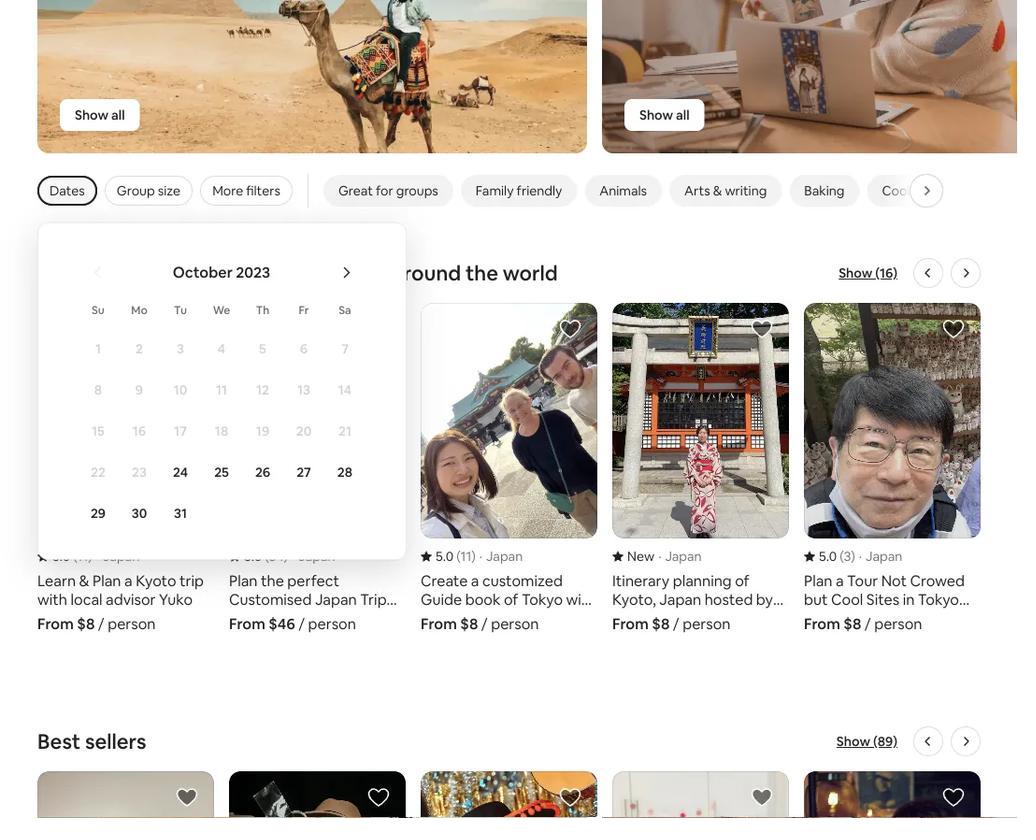 Task type: locate. For each thing, give the bounding box(es) containing it.
10
[[173, 381, 187, 398]]

1 / from the left
[[98, 614, 104, 633]]

7 button
[[324, 329, 365, 368]]

5.0 inside plan the perfect customised japan trip with local expert group
[[244, 548, 262, 565]]

1 ( from the left
[[73, 548, 77, 565]]

great for groups
[[338, 182, 438, 199]]

person inside plan a tour not crowed but cool sites in tokyo local group
[[874, 614, 922, 633]]

0 horizontal spatial show all
[[75, 107, 125, 123]]

animals button
[[585, 175, 662, 207]]

17 button
[[159, 411, 201, 450]]

2 · from the left
[[292, 548, 295, 565]]

best sellers
[[37, 728, 146, 755]]

8 button
[[77, 370, 118, 409]]

$8 for learn & plan a kyoto trip with local advisor yuko group
[[77, 614, 95, 633]]

$8 inside itinerary planning of kyoto, japan hosted by tomoko & group
[[652, 614, 670, 633]]

1 horizontal spatial all
[[676, 107, 690, 123]]

$8 inside plan a tour not crowed but cool sites in tokyo local group
[[844, 614, 861, 633]]

person inside create a customized guide book of tokyo with a local guide group
[[491, 614, 539, 633]]

/ for learn & plan a kyoto trip with local advisor yuko group
[[98, 614, 104, 633]]

1 japan from the left
[[103, 548, 140, 565]]

october
[[172, 262, 232, 281]]

11 inside learn & plan a kyoto trip with local advisor yuko group
[[77, 548, 88, 565]]

$46
[[269, 614, 295, 633]]

· for rating 5.0 out of 5; 3 reviews image
[[859, 548, 862, 565]]

5 japan from the left
[[866, 548, 903, 565]]

· japan inside create a customized guide book of tokyo with a local guide group
[[479, 548, 523, 565]]

9 button
[[118, 370, 159, 409]]

5.0 ( 11 )
[[52, 548, 92, 565], [436, 548, 476, 565]]

11
[[215, 381, 227, 398], [77, 548, 88, 565], [461, 548, 471, 565]]

/ for plan the perfect customised japan trip with local expert group
[[298, 614, 305, 633]]

11 inside create a customized guide book of tokyo with a local guide group
[[461, 548, 471, 565]]

1 horizontal spatial show all
[[640, 107, 690, 123]]

tu
[[174, 302, 186, 317]]

0 horizontal spatial save this experience image
[[176, 786, 198, 809]]

5.0
[[52, 548, 70, 565], [244, 548, 262, 565], [436, 548, 454, 565], [819, 548, 837, 565]]

2 ) from the left
[[284, 548, 288, 565]]

from $8 / person inside create a customized guide book of tokyo with a local guide group
[[421, 614, 539, 633]]

4 · japan from the left
[[658, 548, 702, 565]]

from $8 / person for itinerary planning of kyoto, japan hosted by tomoko & group at the right of the page
[[612, 614, 731, 633]]

1 horizontal spatial rating 5.0 out of 5; 11 reviews image
[[421, 548, 476, 565]]

3
[[176, 340, 184, 357], [844, 548, 851, 565]]

29 button
[[77, 493, 118, 533]]

5
[[259, 340, 266, 357]]

save this experience image inside itinerary planning of kyoto, japan hosted by tomoko & group
[[751, 318, 773, 340]]

11 button
[[201, 370, 242, 409]]

from $8 / person
[[37, 614, 156, 633], [421, 614, 539, 633], [612, 614, 731, 633], [804, 614, 922, 633]]

person inside itinerary planning of kyoto, japan hosted by tomoko & group
[[683, 614, 731, 633]]

· inside itinerary planning of kyoto, japan hosted by tomoko & group
[[658, 548, 661, 565]]

5.0 ( 34 )
[[244, 548, 288, 565]]

· inside plan a tour not crowed but cool sites in tokyo local group
[[859, 548, 862, 565]]

5.0 inside create a customized guide book of tokyo with a local guide group
[[436, 548, 454, 565]]

plan
[[37, 259, 78, 286]]

show (16) link
[[839, 264, 898, 282]]

) inside learn & plan a kyoto trip with local advisor yuko group
[[88, 548, 92, 565]]

from $8 / person inside learn & plan a kyoto trip with local advisor yuko group
[[37, 614, 156, 633]]

3 $8 from the left
[[652, 614, 670, 633]]

$8 for create a customized guide book of tokyo with a local guide group
[[460, 614, 478, 633]]

2 5.0 ( 11 ) from the left
[[436, 548, 476, 565]]

filters
[[246, 182, 280, 199]]

( for create a customized guide book of tokyo with a local guide group
[[456, 548, 461, 565]]

2 show all link from the left
[[625, 99, 705, 131]]

around
[[392, 259, 461, 286]]

4 $8 from the left
[[844, 614, 861, 633]]

3 5.0 from the left
[[436, 548, 454, 565]]

from inside plan a tour not crowed but cool sites in tokyo local group
[[804, 614, 840, 633]]

the
[[466, 259, 498, 286]]

/ inside learn & plan a kyoto trip with local advisor yuko group
[[98, 614, 104, 633]]

4 ) from the left
[[851, 548, 855, 565]]

3 ) from the left
[[471, 548, 476, 565]]

3 from $8 / person from the left
[[612, 614, 731, 633]]

2 $8 from the left
[[460, 614, 478, 633]]

save this experience image inside create a customized guide book of tokyo with a local guide group
[[559, 318, 582, 340]]

3 person from the left
[[491, 614, 539, 633]]

5 · from the left
[[859, 548, 862, 565]]

· japan for rating 5.0 out of 5; 11 reviews image inside create a customized guide book of tokyo with a local guide group
[[479, 548, 523, 565]]

4 japan from the left
[[665, 548, 702, 565]]

1 horizontal spatial 11
[[215, 381, 227, 398]]

1 ) from the left
[[88, 548, 92, 565]]

from $8 / person for learn & plan a kyoto trip with local advisor yuko group
[[37, 614, 156, 633]]

person for the rating 5.0 out of 5; 34 reviews image
[[308, 614, 356, 633]]

show up animals button
[[640, 107, 673, 123]]

$8 for itinerary planning of kyoto, japan hosted by tomoko & group at the right of the page
[[652, 614, 670, 633]]

1 from from the left
[[37, 614, 74, 633]]

person
[[108, 614, 156, 633], [308, 614, 356, 633], [491, 614, 539, 633], [683, 614, 731, 633], [874, 614, 922, 633]]

1 · from the left
[[96, 548, 99, 565]]

5.0 ( 11 ) for learn & plan a kyoto trip with local advisor yuko group
[[52, 548, 92, 565]]

19 button
[[242, 411, 283, 450]]

0 vertical spatial 3
[[176, 340, 184, 357]]

1 vertical spatial 3
[[844, 548, 851, 565]]

5.0 ( 11 ) inside learn & plan a kyoto trip with local advisor yuko group
[[52, 548, 92, 565]]

3 from from the left
[[421, 614, 457, 633]]

23 button
[[118, 452, 159, 491]]

show all up dates "dropdown button"
[[75, 107, 125, 123]]

) inside plan the perfect customised japan trip with local expert group
[[284, 548, 288, 565]]

11 inside button
[[215, 381, 227, 398]]

4 5.0 from the left
[[819, 548, 837, 565]]

$8 inside learn & plan a kyoto trip with local advisor yuko group
[[77, 614, 95, 633]]

from $8 / person inside itinerary planning of kyoto, japan hosted by tomoko & group
[[612, 614, 731, 633]]

from inside itinerary planning of kyoto, japan hosted by tomoko & group
[[612, 614, 649, 633]]

( for learn & plan a kyoto trip with local advisor yuko group
[[73, 548, 77, 565]]

5.0 inside plan a tour not crowed but cool sites in tokyo local group
[[819, 548, 837, 565]]

4 person from the left
[[683, 614, 731, 633]]

japan inside create a customized guide book of tokyo with a local guide group
[[486, 548, 523, 565]]

2 show all from the left
[[640, 107, 690, 123]]

30 button
[[118, 493, 159, 533]]

2 horizontal spatial 11
[[461, 548, 471, 565]]

·
[[96, 548, 99, 565], [292, 548, 295, 565], [479, 548, 482, 565], [658, 548, 661, 565], [859, 548, 862, 565]]

$8 inside create a customized guide book of tokyo with a local guide group
[[460, 614, 478, 633]]

rating 5.0 out of 5; 3 reviews image
[[804, 548, 855, 565]]

0 horizontal spatial show all link
[[60, 99, 140, 131]]

save this experience image
[[751, 318, 773, 340], [943, 318, 965, 340], [176, 786, 198, 809]]

help
[[184, 259, 226, 286]]

2 ( from the left
[[265, 548, 269, 565]]

show all link up dates "dropdown button"
[[60, 99, 140, 131]]

show
[[75, 107, 109, 123], [640, 107, 673, 123], [839, 265, 873, 281], [837, 733, 870, 750]]

· japan inside itinerary planning of kyoto, japan hosted by tomoko & group
[[658, 548, 702, 565]]

5 from from the left
[[804, 614, 840, 633]]

show left (89)
[[837, 733, 870, 750]]

great
[[338, 182, 373, 199]]

1 rating 5.0 out of 5; 11 reviews image from the left
[[37, 548, 92, 565]]

japan for learn & plan a kyoto trip with local advisor yuko group
[[103, 548, 140, 565]]

save this experience image for new
[[751, 318, 773, 340]]

2 horizontal spatial save this experience image
[[943, 318, 965, 340]]

( inside plan a tour not crowed but cool sites in tokyo local group
[[840, 548, 844, 565]]

4 / from the left
[[673, 614, 679, 633]]

trip
[[98, 259, 133, 286]]

3 inside button
[[176, 340, 184, 357]]

from $8 / person inside plan a tour not crowed but cool sites in tokyo local group
[[804, 614, 922, 633]]

2 from from the left
[[229, 614, 265, 633]]

5.0 ( 11 ) inside create a customized guide book of tokyo with a local guide group
[[436, 548, 476, 565]]

animals element
[[600, 182, 647, 199]]

2 · japan from the left
[[292, 548, 335, 565]]

$8
[[77, 614, 95, 633], [460, 614, 478, 633], [652, 614, 670, 633], [844, 614, 861, 633]]

1 person from the left
[[108, 614, 156, 633]]

19
[[256, 422, 269, 439]]

friendly
[[517, 182, 562, 199]]

) for rating 5.0 out of 5; 11 reviews image in the learn & plan a kyoto trip with local advisor yuko group
[[88, 548, 92, 565]]

cooking
[[882, 182, 933, 199]]

/ inside itinerary planning of kyoto, japan hosted by tomoko & group
[[673, 614, 679, 633]]

5 · japan from the left
[[859, 548, 903, 565]]

create a customized guide book of tokyo with a local guide group
[[421, 303, 597, 633]]

3 / from the left
[[481, 614, 488, 633]]

· japan inside plan the perfect customised japan trip with local expert group
[[292, 548, 335, 565]]

0 horizontal spatial all
[[111, 107, 125, 123]]

1 horizontal spatial 5.0 ( 11 )
[[436, 548, 476, 565]]

/
[[98, 614, 104, 633], [298, 614, 305, 633], [481, 614, 488, 633], [673, 614, 679, 633], [865, 614, 871, 633]]

( for plan a tour not crowed but cool sites in tokyo local group
[[840, 548, 844, 565]]

itinerary planning of kyoto, japan hosted by tomoko & group
[[612, 303, 789, 633]]

1 · japan from the left
[[96, 548, 140, 565]]

rating 5.0 out of 5; 11 reviews image inside learn & plan a kyoto trip with local advisor yuko group
[[37, 548, 92, 565]]

$8 for plan a tour not crowed but cool sites in tokyo local group
[[844, 614, 861, 633]]

) inside create a customized guide book of tokyo with a local guide group
[[471, 548, 476, 565]]

· inside learn & plan a kyoto trip with local advisor yuko group
[[96, 548, 99, 565]]

person inside learn & plan a kyoto trip with local advisor yuko group
[[108, 614, 156, 633]]

from $8 / person for plan a tour not crowed but cool sites in tokyo local group
[[804, 614, 922, 633]]

rating 5.0 out of 5; 11 reviews image
[[37, 548, 92, 565], [421, 548, 476, 565]]

from inside plan the perfect customised japan trip with local expert group
[[229, 614, 265, 633]]

cooking button
[[867, 175, 948, 207]]

· inside create a customized guide book of tokyo with a local guide group
[[479, 548, 482, 565]]

person inside plan the perfect customised japan trip with local expert group
[[308, 614, 356, 633]]

22
[[90, 463, 105, 480]]

11 for create a customized guide book of tokyo with a local guide group
[[461, 548, 471, 565]]

/ inside plan a tour not crowed but cool sites in tokyo local group
[[865, 614, 871, 633]]

4 from from the left
[[612, 614, 649, 633]]

person for rating 5.0 out of 5; 3 reviews image
[[874, 614, 922, 633]]

show all link up arts
[[625, 99, 705, 131]]

( inside learn & plan a kyoto trip with local advisor yuko group
[[73, 548, 77, 565]]

4 ( from the left
[[840, 548, 844, 565]]

· japan inside plan a tour not crowed but cool sites in tokyo local group
[[859, 548, 903, 565]]

5.0 for plan a tour not crowed but cool sites in tokyo local group
[[819, 548, 837, 565]]

( inside create a customized guide book of tokyo with a local guide group
[[456, 548, 461, 565]]

save this experience image inside plan a tour not crowed but cool sites in tokyo local group
[[943, 318, 965, 340]]

writing
[[725, 182, 767, 199]]

/ inside plan the perfect customised japan trip with local expert group
[[298, 614, 305, 633]]

3 · from the left
[[479, 548, 482, 565]]

3 inside plan a tour not crowed but cool sites in tokyo local group
[[844, 548, 851, 565]]

12 button
[[242, 370, 283, 409]]

save this experience image
[[559, 318, 582, 340], [367, 786, 390, 809], [559, 786, 582, 809], [751, 786, 773, 809], [943, 786, 965, 809]]

4 from $8 / person from the left
[[804, 614, 922, 633]]

/ inside create a customized guide book of tokyo with a local guide group
[[481, 614, 488, 633]]

show (89)
[[837, 733, 898, 750]]

1 from $8 / person from the left
[[37, 614, 156, 633]]

22 button
[[77, 452, 118, 491]]

· for the rating 5.0 out of 5; 34 reviews image
[[292, 548, 295, 565]]

show left (16)
[[839, 265, 873, 281]]

· japan inside learn & plan a kyoto trip with local advisor yuko group
[[96, 548, 140, 565]]

0 horizontal spatial 11
[[77, 548, 88, 565]]

) inside plan a tour not crowed but cool sites in tokyo local group
[[851, 548, 855, 565]]

20 button
[[283, 411, 324, 450]]

3 · japan from the left
[[479, 548, 523, 565]]

1 horizontal spatial 3
[[844, 548, 851, 565]]

2 person from the left
[[308, 614, 356, 633]]

from inside create a customized guide book of tokyo with a local guide group
[[421, 614, 457, 633]]

28 button
[[324, 452, 365, 491]]

1 show all from the left
[[75, 107, 125, 123]]

5.0 ( 3 )
[[819, 548, 855, 565]]

arts
[[685, 182, 710, 199]]

· inside plan the perfect customised japan trip with local expert group
[[292, 548, 295, 565]]

plan a trip with help from local hosts around the world
[[37, 259, 558, 286]]

34
[[269, 548, 284, 565]]

show all up arts
[[640, 107, 690, 123]]

1 all from the left
[[111, 107, 125, 123]]

plan the perfect customised japan trip with local expert group
[[229, 303, 406, 633]]

5.0 for create a customized guide book of tokyo with a local guide group
[[436, 548, 454, 565]]

from
[[37, 614, 74, 633], [229, 614, 265, 633], [421, 614, 457, 633], [612, 614, 649, 633], [804, 614, 840, 633]]

5 person from the left
[[874, 614, 922, 633]]

1 $8 from the left
[[77, 614, 95, 633]]

2 / from the left
[[298, 614, 305, 633]]

2 rating 5.0 out of 5; 11 reviews image from the left
[[421, 548, 476, 565]]

baking element
[[804, 182, 845, 199]]

a
[[82, 259, 94, 286]]

japan inside learn & plan a kyoto trip with local advisor yuko group
[[103, 548, 140, 565]]

· for rating 5.0 out of 5; 11 reviews image in the learn & plan a kyoto trip with local advisor yuko group
[[96, 548, 99, 565]]

0 horizontal spatial 3
[[176, 340, 184, 357]]

show all
[[75, 107, 125, 123], [640, 107, 690, 123]]

arts & writing
[[685, 182, 767, 199]]

japan
[[103, 548, 140, 565], [299, 548, 335, 565], [486, 548, 523, 565], [665, 548, 702, 565], [866, 548, 903, 565]]

2 japan from the left
[[299, 548, 335, 565]]

1 horizontal spatial show all link
[[625, 99, 705, 131]]

3 japan from the left
[[486, 548, 523, 565]]

1 horizontal spatial save this experience image
[[751, 318, 773, 340]]

11 for learn & plan a kyoto trip with local advisor yuko group
[[77, 548, 88, 565]]

0 horizontal spatial rating 5.0 out of 5; 11 reviews image
[[37, 548, 92, 565]]

rating 5.0 out of 5; 11 reviews image inside create a customized guide book of tokyo with a local guide group
[[421, 548, 476, 565]]

( inside plan the perfect customised japan trip with local expert group
[[265, 548, 269, 565]]

new
[[627, 548, 655, 565]]

cooking element
[[882, 182, 933, 199]]

) for rating 5.0 out of 5; 11 reviews image inside create a customized guide book of tokyo with a local guide group
[[471, 548, 476, 565]]

) for the rating 5.0 out of 5; 34 reviews image
[[284, 548, 288, 565]]

5 / from the left
[[865, 614, 871, 633]]

4 · from the left
[[658, 548, 661, 565]]

6
[[300, 340, 307, 357]]

arts & writing button
[[670, 175, 782, 207]]

2 from $8 / person from the left
[[421, 614, 539, 633]]

japan inside plan a tour not crowed but cool sites in tokyo local group
[[866, 548, 903, 565]]

1 5.0 ( 11 ) from the left
[[52, 548, 92, 565]]

from inside learn & plan a kyoto trip with local advisor yuko group
[[37, 614, 74, 633]]

1 5.0 from the left
[[52, 548, 70, 565]]

2 5.0 from the left
[[244, 548, 262, 565]]

rating 5.0 out of 5; 11 reviews image for learn & plan a kyoto trip with local advisor yuko group
[[37, 548, 92, 565]]

13 button
[[283, 370, 324, 409]]

5.0 inside learn & plan a kyoto trip with local advisor yuko group
[[52, 548, 70, 565]]

6 button
[[283, 329, 324, 368]]

10 button
[[159, 370, 201, 409]]

0 horizontal spatial 5.0 ( 11 )
[[52, 548, 92, 565]]

from
[[230, 259, 278, 286]]

3 ( from the left
[[456, 548, 461, 565]]



Task type: vqa. For each thing, say whether or not it's contained in the screenshot.
fourth From from the left
yes



Task type: describe. For each thing, give the bounding box(es) containing it.
( for plan the perfect customised japan trip with local expert group
[[265, 548, 269, 565]]

dates button
[[37, 176, 97, 206]]

person for new experience; 0 reviews icon
[[683, 614, 731, 633]]

12
[[256, 381, 269, 398]]

· japan for rating 5.0 out of 5; 11 reviews image in the learn & plan a kyoto trip with local advisor yuko group
[[96, 548, 140, 565]]

person for rating 5.0 out of 5; 11 reviews image in the learn & plan a kyoto trip with local advisor yuko group
[[108, 614, 156, 633]]

we
[[212, 302, 230, 317]]

5.0 ( 11 ) for create a customized guide book of tokyo with a local guide group
[[436, 548, 476, 565]]

&
[[713, 182, 722, 199]]

· for new experience; 0 reviews icon
[[658, 548, 661, 565]]

local
[[282, 259, 328, 286]]

7
[[341, 340, 348, 357]]

14
[[338, 381, 351, 398]]

family
[[476, 182, 514, 199]]

new this week group
[[0, 0, 1018, 154]]

· japan for rating 5.0 out of 5; 3 reviews image
[[859, 548, 903, 565]]

more
[[212, 182, 243, 199]]

th
[[255, 302, 269, 317]]

save this experience image for 5.0
[[943, 318, 965, 340]]

5.0 for plan the perfect customised japan trip with local expert group
[[244, 548, 262, 565]]

from $8 / person for create a customized guide book of tokyo with a local guide group
[[421, 614, 539, 633]]

2023
[[235, 262, 270, 281]]

from for create a customized guide book of tokyo with a local guide group
[[421, 614, 457, 633]]

· japan for new experience; 0 reviews icon
[[658, 548, 702, 565]]

18
[[214, 422, 228, 439]]

more filters
[[212, 182, 280, 199]]

16
[[132, 422, 146, 439]]

japan for plan a tour not crowed but cool sites in tokyo local group
[[866, 548, 903, 565]]

/ for create a customized guide book of tokyo with a local guide group
[[481, 614, 488, 633]]

15 button
[[77, 411, 118, 450]]

31 button
[[159, 493, 201, 533]]

groups
[[396, 182, 438, 199]]

show all for 2nd show all link
[[640, 107, 690, 123]]

· for rating 5.0 out of 5; 11 reviews image inside create a customized guide book of tokyo with a local guide group
[[479, 548, 482, 565]]

baking button
[[789, 175, 860, 207]]

show all for 1st show all link from the left
[[75, 107, 125, 123]]

great for groups button
[[323, 175, 453, 207]]

15
[[91, 422, 104, 439]]

3 button
[[159, 329, 201, 368]]

best
[[37, 728, 81, 755]]

5.0 for learn & plan a kyoto trip with local advisor yuko group
[[52, 548, 70, 565]]

20
[[296, 422, 311, 439]]

23
[[131, 463, 146, 480]]

21 button
[[324, 411, 365, 450]]

show (89) link
[[837, 732, 898, 751]]

5 button
[[242, 329, 283, 368]]

show (16)
[[839, 265, 898, 281]]

25
[[214, 463, 228, 480]]

from for itinerary planning of kyoto, japan hosted by tomoko & group at the right of the page
[[612, 614, 649, 633]]

family friendly
[[476, 182, 562, 199]]

24 button
[[159, 452, 201, 491]]

4 button
[[201, 329, 242, 368]]

mo
[[131, 302, 147, 317]]

japan for itinerary planning of kyoto, japan hosted by tomoko & group at the right of the page
[[665, 548, 702, 565]]

fr
[[298, 302, 309, 317]]

30
[[131, 504, 147, 521]]

from for plan a tour not crowed but cool sites in tokyo local group
[[804, 614, 840, 633]]

13
[[297, 381, 310, 398]]

1
[[95, 340, 101, 357]]

calendar application
[[57, 242, 1005, 550]]

japan for plan the perfect customised japan trip with local expert group
[[299, 548, 335, 565]]

animals
[[600, 182, 647, 199]]

with
[[137, 259, 180, 286]]

(89)
[[873, 733, 898, 750]]

for
[[376, 182, 393, 199]]

2 button
[[118, 329, 159, 368]]

4
[[217, 340, 225, 357]]

from for plan the perfect customised japan trip with local expert group
[[229, 614, 265, 633]]

16 button
[[118, 411, 159, 450]]

(16)
[[875, 265, 898, 281]]

29
[[90, 504, 105, 521]]

rating 5.0 out of 5; 11 reviews image for create a customized guide book of tokyo with a local guide group
[[421, 548, 476, 565]]

25 button
[[201, 452, 242, 491]]

24
[[172, 463, 188, 480]]

baking
[[804, 182, 845, 199]]

) for rating 5.0 out of 5; 3 reviews image
[[851, 548, 855, 565]]

hosts
[[332, 259, 388, 286]]

26 button
[[242, 452, 283, 491]]

27
[[296, 463, 311, 480]]

2
[[135, 340, 143, 357]]

october 2023
[[172, 262, 270, 281]]

great for groups element
[[338, 182, 438, 199]]

sa
[[338, 302, 351, 317]]

sellers
[[85, 728, 146, 755]]

dates
[[50, 182, 85, 199]]

family friendly element
[[476, 182, 562, 199]]

plan a tour not crowed but cool sites in tokyo local group
[[804, 303, 981, 633]]

learn & plan a kyoto trip with local advisor yuko group
[[37, 303, 214, 633]]

1 button
[[77, 329, 118, 368]]

person for rating 5.0 out of 5; 11 reviews image inside create a customized guide book of tokyo with a local guide group
[[491, 614, 539, 633]]

14 button
[[324, 370, 365, 409]]

8
[[94, 381, 102, 398]]

9
[[135, 381, 143, 398]]

japan for create a customized guide book of tokyo with a local guide group
[[486, 548, 523, 565]]

31
[[173, 504, 187, 521]]

family friendly button
[[461, 175, 577, 207]]

18 button
[[201, 411, 242, 450]]

· japan for the rating 5.0 out of 5; 34 reviews image
[[292, 548, 335, 565]]

world
[[503, 259, 558, 286]]

2 all from the left
[[676, 107, 690, 123]]

show up dates "dropdown button"
[[75, 107, 109, 123]]

21
[[338, 422, 351, 439]]

from for learn & plan a kyoto trip with local advisor yuko group
[[37, 614, 74, 633]]

27 button
[[283, 452, 324, 491]]

arts & writing element
[[685, 182, 767, 199]]

1 show all link from the left
[[60, 99, 140, 131]]

new experience; 0 reviews image
[[612, 548, 655, 565]]

/ for itinerary planning of kyoto, japan hosted by tomoko & group at the right of the page
[[673, 614, 679, 633]]

su
[[91, 302, 104, 317]]

rating 5.0 out of 5; 34 reviews image
[[229, 548, 288, 565]]

from $46 / person
[[229, 614, 356, 633]]

/ for plan a tour not crowed but cool sites in tokyo local group
[[865, 614, 871, 633]]



